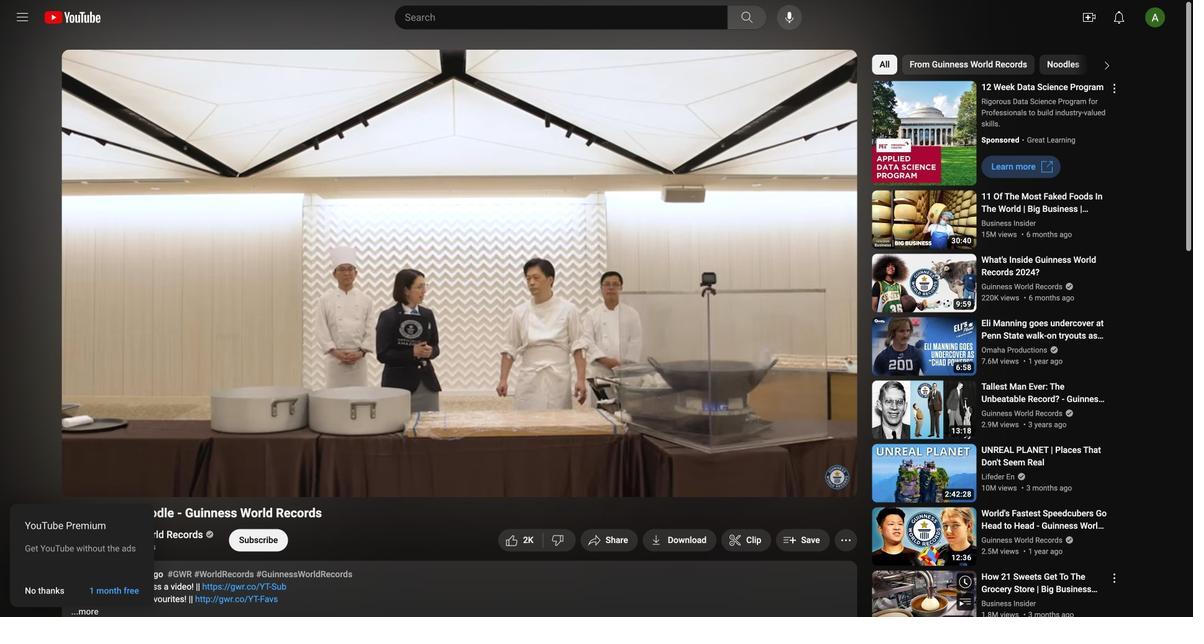 Task type: vqa. For each thing, say whether or not it's contained in the screenshot.
the topmost the Shorts
no



Task type: describe. For each thing, give the bounding box(es) containing it.
verified image for the unreal planet | places that don't seem real by lifeder en 10,858,949 views 3 months ago 2 hours, 42 minutes element
[[1015, 472, 1026, 481]]

9 minutes, 59 seconds element
[[956, 300, 972, 308]]

eli manning goes undercover at penn state walk-on tryouts as "chad powers" by omaha productions 7,657,272 views 1 year ago 6 minutes, 58 seconds element
[[982, 317, 1107, 342]]

verified image for eli manning goes undercover at penn state walk-on tryouts as "chad powers" by omaha productions 7,657,272 views 1 year ago 6 minutes, 58 seconds element
[[1047, 346, 1059, 354]]

13 minutes, 18 seconds element
[[952, 427, 972, 435]]

autoplay is on image
[[672, 478, 694, 487]]

2 hours, 42 minutes, 28 seconds element
[[945, 491, 972, 498]]

1 horizontal spatial verified image
[[1063, 536, 1074, 544]]

seek slider slider
[[69, 458, 850, 470]]

tallest man ever: the unbeatable record? - guinness world records by guinness world records 2,944,297 views 3 years ago 13 minutes, 18 seconds element
[[982, 381, 1107, 405]]



Task type: locate. For each thing, give the bounding box(es) containing it.
avatar image image
[[1145, 7, 1165, 27]]

None text field
[[239, 535, 278, 545], [668, 535, 707, 545], [239, 535, 278, 545], [668, 535, 707, 545]]

11.9 million subscribers element
[[94, 541, 212, 553]]

verified image
[[1063, 282, 1074, 291], [1047, 346, 1059, 354], [1063, 409, 1074, 418], [1015, 472, 1026, 481]]

verified image down what's inside guinness world records 2024? by guinness world records 220,048 views 6 months ago 9 minutes, 59 seconds element
[[1063, 282, 1074, 291]]

30 minutes, 40 seconds element
[[952, 237, 972, 245]]

Search text field
[[405, 9, 725, 25]]

6 minutes, 58 seconds element
[[956, 364, 972, 371]]

how 21 sweets get to the grocery store | big business marathon | business insider by business insider 1,864,471 views 3 months ago 2 hours, 44 minutes element
[[982, 571, 1107, 596]]

None search field
[[372, 5, 770, 30]]

verified image for what's inside guinness world records 2024? by guinness world records 220,048 views 6 months ago 9 minutes, 59 seconds element
[[1063, 282, 1074, 291]]

what's inside guinness world records 2024? by guinness world records 220,048 views 6 months ago 9 minutes, 59 seconds element
[[982, 254, 1107, 279]]

verified image
[[203, 530, 214, 539], [1063, 536, 1074, 544]]

0 horizontal spatial verified image
[[203, 530, 214, 539]]

11 of the most faked foods in the world | big business | insider business by business insider 15,030,241 views 6 months ago 30 minutes element
[[982, 190, 1107, 215]]

youtube video player element
[[62, 50, 857, 497]]

verified image down tallest man ever: the unbeatable record? - guinness world records by guinness world records 2,944,297 views 3 years ago 13 minutes, 18 seconds element
[[1063, 409, 1074, 418]]

world's fastest speedcubers go head to head - guinness world records by guinness world records 2,547,897 views 1 year ago 12 minutes, 36 seconds element
[[982, 507, 1107, 532]]

unreal planet | places that don't seem real by lifeder en 10,858,949 views 3 months ago 2 hours, 42 minutes element
[[982, 444, 1107, 469]]

12 minutes, 36 seconds element
[[952, 554, 972, 561]]

tab list
[[872, 50, 1193, 80]]

None text field
[[991, 162, 1036, 172], [25, 586, 64, 596], [89, 586, 139, 596], [991, 162, 1036, 172], [25, 586, 64, 596], [89, 586, 139, 596]]

verified image down eli manning goes undercover at penn state walk-on tryouts as "chad powers" by omaha productions 7,657,272 views 1 year ago 6 minutes, 58 seconds element
[[1047, 346, 1059, 354]]

sponsored image
[[982, 135, 1027, 146]]

verified image for tallest man ever: the unbeatable record? - guinness world records by guinness world records 2,944,297 views 3 years ago 13 minutes, 18 seconds element
[[1063, 409, 1074, 418]]

verified image down the world's fastest speedcubers go head to head - guinness world records by guinness world records 2,547,897 views 1 year ago 12 minutes, 36 seconds element
[[1063, 536, 1074, 544]]

verified image up 11.9 million subscribers 'element'
[[203, 530, 214, 539]]

verified image down the unreal planet | places that don't seem real by lifeder en 10,858,949 views 3 months ago 2 hours, 42 minutes element
[[1015, 472, 1026, 481]]



